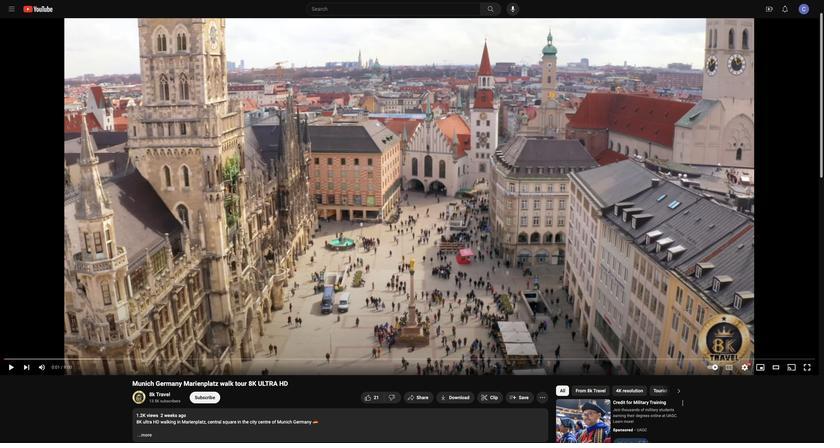 Task type: locate. For each thing, give the bounding box(es) containing it.
8k travel link
[[149, 391, 171, 398]]

thousands
[[622, 408, 640, 412]]

1 horizontal spatial germany
[[293, 419, 311, 425]]

credit for military training join thousands of military students earning their degrees online at uagc. learn more!
[[613, 400, 678, 424]]

Share text field
[[417, 395, 428, 400]]

sponsored
[[613, 428, 633, 432]]

in
[[177, 419, 180, 425], [237, 419, 241, 425]]

8k
[[587, 388, 592, 393], [149, 391, 155, 398]]

military
[[645, 408, 658, 412]]

in left the
[[237, 419, 241, 425]]

8K ultra HD walking in Marienplatz, central square in the city centre of Munich Germany 🇩🇪 text field
[[136, 419, 318, 425]]

4k
[[616, 388, 621, 393]]

travel inside 8k travel 13.5k subscribers
[[156, 391, 170, 398]]

/
[[61, 365, 63, 370]]

0 horizontal spatial in
[[177, 419, 180, 425]]

munich right centre
[[277, 419, 292, 425]]

hd down views
[[153, 419, 159, 425]]

tourist destinations
[[653, 388, 694, 393]]

0 vertical spatial hd
[[279, 380, 288, 387]]

in down ago
[[177, 419, 180, 425]]

credit
[[613, 400, 625, 405]]

1 horizontal spatial munich
[[277, 419, 292, 425]]

germany
[[156, 380, 182, 387], [293, 419, 311, 425]]

0 vertical spatial of
[[641, 408, 644, 412]]

1 horizontal spatial 8k
[[587, 388, 592, 393]]

from
[[576, 388, 586, 393]]

destinations
[[668, 388, 694, 393]]

of up the degrees
[[641, 408, 644, 412]]

1 vertical spatial of
[[272, 419, 276, 425]]

1.2k
[[136, 413, 146, 418]]

seek slider slider
[[4, 355, 815, 361]]

travel right from
[[593, 388, 606, 393]]

0 horizontal spatial 8k
[[149, 391, 155, 398]]

None text field
[[618, 441, 636, 443]]

ultra
[[258, 380, 278, 387]]

0 horizontal spatial munich
[[132, 380, 154, 387]]

None search field
[[294, 3, 502, 16]]

hd right ultra
[[279, 380, 288, 387]]

13.5k subscribers element
[[149, 398, 180, 404]]

views
[[147, 413, 158, 418]]

munich
[[132, 380, 154, 387], [277, 419, 292, 425]]

training
[[650, 400, 666, 405]]

8k right from
[[587, 388, 592, 393]]

1 vertical spatial hd
[[153, 419, 159, 425]]

germany left 🇩🇪
[[293, 419, 311, 425]]

8k right tour
[[248, 380, 256, 387]]

0 horizontal spatial hd
[[153, 419, 159, 425]]

0 horizontal spatial of
[[272, 419, 276, 425]]

1 in from the left
[[177, 419, 180, 425]]

0 vertical spatial 8k
[[248, 380, 256, 387]]

ago
[[178, 413, 186, 418]]

germany up the 8k travel link
[[156, 380, 182, 387]]

8k down 1.2k
[[136, 419, 142, 425]]

military
[[633, 400, 649, 405]]

8k
[[248, 380, 256, 387], [136, 419, 142, 425]]

4k resolution
[[616, 388, 643, 393]]

students
[[659, 408, 674, 412]]

uagc.
[[666, 413, 678, 418]]

of right centre
[[272, 419, 276, 425]]

0 vertical spatial munich
[[132, 380, 154, 387]]

munich germany marienplatz walk tour 8k ultra hd
[[132, 380, 288, 387]]

8k ultra hd walking in marienplatz, central square in the city centre of munich germany 🇩🇪
[[136, 419, 318, 425]]

🇩🇪
[[312, 419, 318, 425]]

of
[[641, 408, 644, 412], [272, 419, 276, 425]]

save
[[519, 395, 529, 400]]

munich up the 8k travel link
[[132, 380, 154, 387]]

2 in from the left
[[237, 419, 241, 425]]

0:01
[[52, 365, 60, 370]]

1 horizontal spatial in
[[237, 419, 241, 425]]

0 horizontal spatial travel
[[156, 391, 170, 398]]

1 horizontal spatial 8k
[[248, 380, 256, 387]]

city
[[250, 419, 257, 425]]

8k up 13.5k at bottom left
[[149, 391, 155, 398]]

1 vertical spatial 8k
[[136, 419, 142, 425]]

2 weeks ago
[[161, 413, 186, 418]]

1 horizontal spatial hd
[[279, 380, 288, 387]]

21
[[374, 395, 379, 400]]

0 vertical spatial germany
[[156, 380, 182, 387]]

Search text field
[[312, 5, 479, 13]]

1 horizontal spatial travel
[[593, 388, 606, 393]]

travel up 13.5k subscribers element
[[156, 391, 170, 398]]

1 horizontal spatial of
[[641, 408, 644, 412]]

clip button
[[477, 392, 503, 403]]

1 vertical spatial germany
[[293, 419, 311, 425]]

for
[[626, 400, 632, 405]]

walking
[[160, 419, 176, 425]]

hd
[[279, 380, 288, 387], [153, 419, 159, 425]]

subscribe
[[195, 395, 215, 400]]

resolution
[[623, 388, 643, 393]]

0:01 / 9:00
[[52, 365, 72, 370]]

tab list
[[556, 383, 726, 399]]

travel
[[593, 388, 606, 393], [156, 391, 170, 398]]

from 8k travel
[[576, 388, 606, 393]]

save button
[[506, 392, 534, 403]]

their
[[627, 413, 635, 418]]



Task type: vqa. For each thing, say whether or not it's contained in the screenshot.
Patreon
no



Task type: describe. For each thing, give the bounding box(es) containing it.
uagc
[[637, 428, 647, 432]]

tourist
[[653, 388, 667, 393]]

0 horizontal spatial 8k
[[136, 419, 142, 425]]

21 button
[[358, 388, 384, 408]]

8k travel 13.5k subscribers
[[149, 391, 180, 403]]

download button
[[436, 392, 475, 403]]

1.2k views
[[136, 413, 158, 418]]

central
[[207, 419, 221, 425]]

degrees
[[636, 413, 650, 418]]

join
[[613, 408, 621, 412]]

youtube video player element
[[0, 0, 819, 375]]

tour
[[235, 380, 247, 387]]

marienplatz,
[[182, 419, 206, 425]]

avatar image image
[[799, 4, 809, 14]]

0 horizontal spatial germany
[[156, 380, 182, 387]]

...more
[[137, 432, 152, 438]]

learn
[[613, 419, 623, 424]]

of inside credit for military training join thousands of military students earning their degrees online at uagc. learn more!
[[641, 408, 644, 412]]

share button
[[404, 392, 434, 403]]

subscribe button
[[190, 392, 220, 403]]

...more button
[[137, 432, 152, 438]]

Subscribe text field
[[195, 395, 215, 400]]

autoplay is on image
[[706, 365, 718, 370]]

more!
[[624, 419, 634, 424]]

Download text field
[[449, 395, 469, 400]]

8k inside 8k travel 13.5k subscribers
[[149, 391, 155, 398]]

tab list containing all
[[556, 383, 726, 399]]

weeks
[[164, 413, 177, 418]]

the
[[242, 419, 249, 425]]

8k inside tab list
[[587, 388, 592, 393]]

centre
[[258, 419, 271, 425]]

clip
[[490, 395, 498, 400]]

download
[[449, 395, 469, 400]]

marienplatz
[[184, 380, 218, 387]]

online
[[651, 413, 661, 418]]

13.5k
[[149, 399, 159, 403]]

1 vertical spatial munich
[[277, 419, 292, 425]]

walk
[[220, 380, 233, 387]]

travel inside tab list
[[593, 388, 606, 393]]

2
[[161, 413, 163, 418]]

all
[[560, 388, 565, 393]]

at
[[662, 413, 665, 418]]

square
[[222, 419, 236, 425]]

earning
[[613, 413, 626, 418]]

9:00
[[64, 365, 72, 370]]

ultra
[[143, 419, 152, 425]]

share
[[417, 395, 428, 400]]

subscribers
[[160, 399, 180, 403]]



